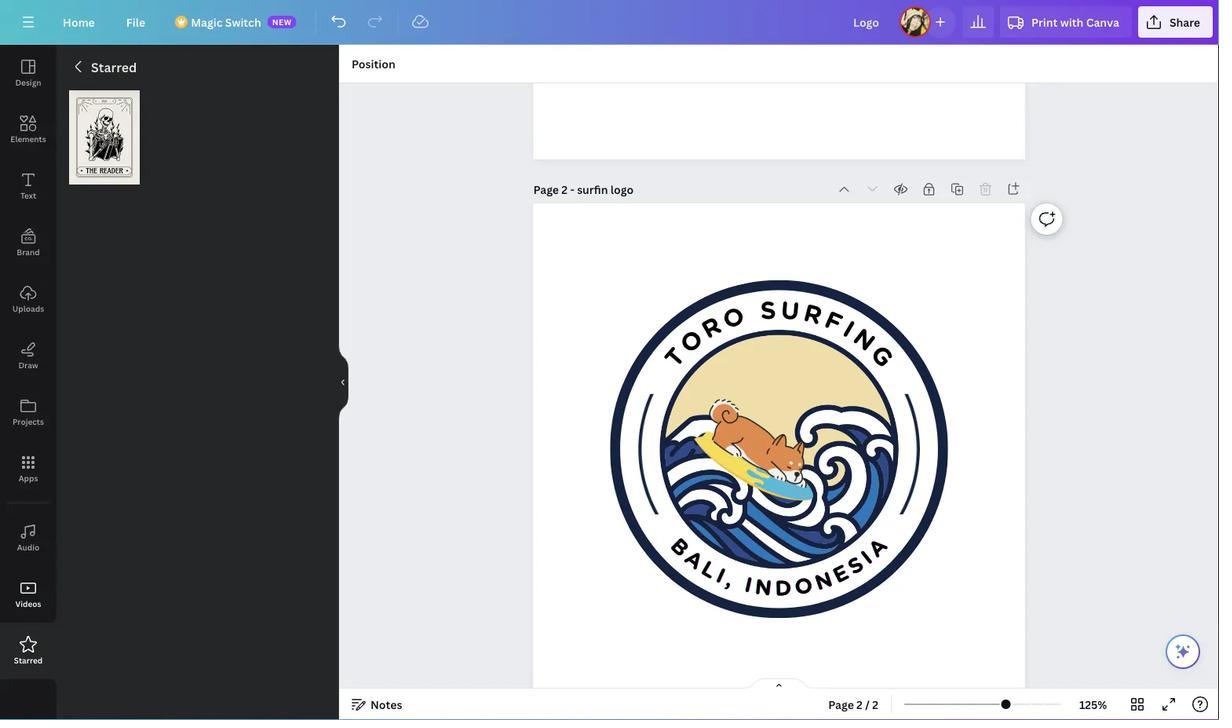 Task type: describe. For each thing, give the bounding box(es) containing it.
1 horizontal spatial a
[[863, 533, 893, 563]]

d
[[775, 575, 793, 602]]

i inside i n d o n e
[[743, 572, 755, 598]]

Page title text field
[[577, 181, 636, 197]]

text
[[20, 190, 36, 201]]

2 inside button
[[127, 170, 132, 180]]

apps button
[[0, 441, 57, 497]]

main menu bar
[[0, 0, 1220, 45]]

0 horizontal spatial o
[[675, 323, 709, 359]]

g
[[865, 339, 900, 373]]

magic
[[191, 15, 223, 29]]

1 of 2 button
[[69, 90, 140, 185]]

side panel tab list
[[0, 45, 57, 679]]

-
[[571, 182, 575, 197]]

i right the "e"
[[856, 545, 878, 570]]

share
[[1170, 15, 1201, 29]]

starred inside button
[[14, 655, 43, 666]]

notes button
[[346, 692, 409, 717]]

,
[[723, 566, 738, 593]]

audio button
[[0, 510, 57, 566]]

hide image
[[339, 345, 349, 420]]

s u r f
[[760, 295, 848, 338]]

canva assistant image
[[1174, 643, 1193, 661]]

125% button
[[1068, 692, 1119, 717]]

print with canva button
[[1001, 6, 1133, 38]]

u
[[780, 295, 801, 326]]

2 left -
[[562, 182, 568, 197]]

e
[[829, 559, 854, 589]]

projects button
[[0, 384, 57, 441]]

draw button
[[0, 328, 57, 384]]

home
[[63, 15, 95, 29]]

show pages image
[[742, 678, 817, 690]]

print
[[1032, 15, 1058, 29]]

circle icon image
[[639, 308, 920, 590]]

projects
[[13, 416, 44, 427]]

file
[[126, 15, 145, 29]]

audio
[[17, 542, 40, 553]]

r inside s u r f
[[801, 298, 826, 331]]

i inside i ,
[[713, 563, 730, 589]]

page 2 -
[[534, 182, 577, 197]]

2 right /
[[873, 697, 879, 712]]

2 horizontal spatial n
[[848, 322, 882, 357]]

with
[[1061, 15, 1084, 29]]

notes
[[371, 697, 403, 712]]

brand
[[17, 247, 40, 257]]

s for s u r f
[[760, 295, 778, 326]]

1 of 2
[[107, 170, 132, 180]]

magic switch
[[191, 15, 261, 29]]

apps
[[19, 473, 38, 483]]

of
[[113, 170, 125, 180]]



Task type: vqa. For each thing, say whether or not it's contained in the screenshot.
125% dropdown button
yes



Task type: locate. For each thing, give the bounding box(es) containing it.
page for page 2 -
[[534, 182, 559, 197]]

0 horizontal spatial r
[[697, 310, 727, 345]]

n right d
[[812, 566, 836, 596]]

s left u
[[760, 295, 778, 326]]

page for page 2 / 2
[[829, 697, 854, 712]]

text button
[[0, 158, 57, 214]]

i
[[839, 314, 861, 344], [856, 545, 878, 570], [713, 563, 730, 589], [743, 572, 755, 598]]

i left g
[[839, 314, 861, 344]]

1 horizontal spatial page
[[829, 697, 854, 712]]

2 left /
[[857, 697, 863, 712]]

Design title text field
[[841, 6, 894, 38]]

page 2 / 2
[[829, 697, 879, 712]]

0 horizontal spatial a
[[680, 545, 709, 575]]

t
[[659, 342, 692, 373]]

a left i ,
[[680, 545, 709, 575]]

canva
[[1087, 15, 1120, 29]]

0 vertical spatial starred
[[91, 59, 137, 76]]

125%
[[1080, 697, 1108, 712]]

i left d
[[713, 563, 730, 589]]

elements
[[10, 134, 46, 144]]

starred down file
[[91, 59, 137, 76]]

page 2 / 2 button
[[823, 692, 885, 717]]

page left /
[[829, 697, 854, 712]]

2 horizontal spatial o
[[793, 572, 815, 601]]

s inside s u r f
[[760, 295, 778, 326]]

starred down videos
[[14, 655, 43, 666]]

r right t
[[697, 310, 727, 345]]

f
[[821, 305, 848, 338]]

home link
[[50, 6, 107, 38]]

/
[[866, 697, 870, 712]]

1 horizontal spatial o
[[719, 300, 749, 335]]

videos
[[15, 599, 41, 609]]

1 vertical spatial s
[[844, 551, 869, 580]]

1 vertical spatial page
[[829, 697, 854, 712]]

b
[[666, 533, 695, 562]]

i right ,
[[743, 572, 755, 598]]

1 horizontal spatial starred
[[91, 59, 137, 76]]

elements button
[[0, 101, 57, 158]]

0 horizontal spatial starred
[[14, 655, 43, 666]]

o
[[719, 300, 749, 335], [675, 323, 709, 359], [793, 572, 815, 601]]

draw
[[18, 360, 38, 370]]

uploads button
[[0, 271, 57, 328]]

0 horizontal spatial n
[[754, 574, 774, 601]]

r right u
[[801, 298, 826, 331]]

starred button
[[0, 623, 57, 679]]

brand button
[[0, 214, 57, 271]]

page
[[534, 182, 559, 197], [829, 697, 854, 712]]

new
[[272, 16, 292, 27]]

o inside i n d o n e
[[793, 572, 815, 601]]

1 horizontal spatial n
[[812, 566, 836, 596]]

l
[[697, 555, 722, 584]]

i n d o n e
[[743, 559, 854, 602]]

a right the "e"
[[863, 533, 893, 563]]

switch
[[225, 15, 261, 29]]

file button
[[114, 6, 158, 38]]

s for s
[[844, 551, 869, 580]]

design button
[[0, 45, 57, 101]]

1 horizontal spatial r
[[801, 298, 826, 331]]

0 horizontal spatial page
[[534, 182, 559, 197]]

s
[[760, 295, 778, 326], [844, 551, 869, 580]]

page inside page 2 / 2 button
[[829, 697, 854, 712]]

position button
[[346, 51, 402, 76]]

1 vertical spatial starred
[[14, 655, 43, 666]]

page left -
[[534, 182, 559, 197]]

0 horizontal spatial s
[[760, 295, 778, 326]]

a
[[863, 533, 893, 563], [680, 545, 709, 575]]

0 vertical spatial s
[[760, 295, 778, 326]]

r inside the r o
[[697, 310, 727, 345]]

n
[[848, 322, 882, 357], [812, 566, 836, 596], [754, 574, 774, 601]]

n right f
[[848, 322, 882, 357]]

1 horizontal spatial s
[[844, 551, 869, 580]]

position
[[352, 56, 396, 71]]

share button
[[1139, 6, 1214, 38]]

n left d
[[754, 574, 774, 601]]

s right d
[[844, 551, 869, 580]]

0 vertical spatial page
[[534, 182, 559, 197]]

r o
[[697, 300, 749, 345]]

design
[[15, 77, 41, 88]]

2
[[127, 170, 132, 180], [562, 182, 568, 197], [857, 697, 863, 712], [873, 697, 879, 712]]

starred
[[91, 59, 137, 76], [14, 655, 43, 666]]

i ,
[[713, 563, 738, 593]]

o inside the r o
[[719, 300, 749, 335]]

1
[[107, 170, 111, 180]]

r
[[801, 298, 826, 331], [697, 310, 727, 345]]

print with canva
[[1032, 15, 1120, 29]]

videos button
[[0, 566, 57, 623]]

uploads
[[12, 303, 44, 314]]

2 right of
[[127, 170, 132, 180]]



